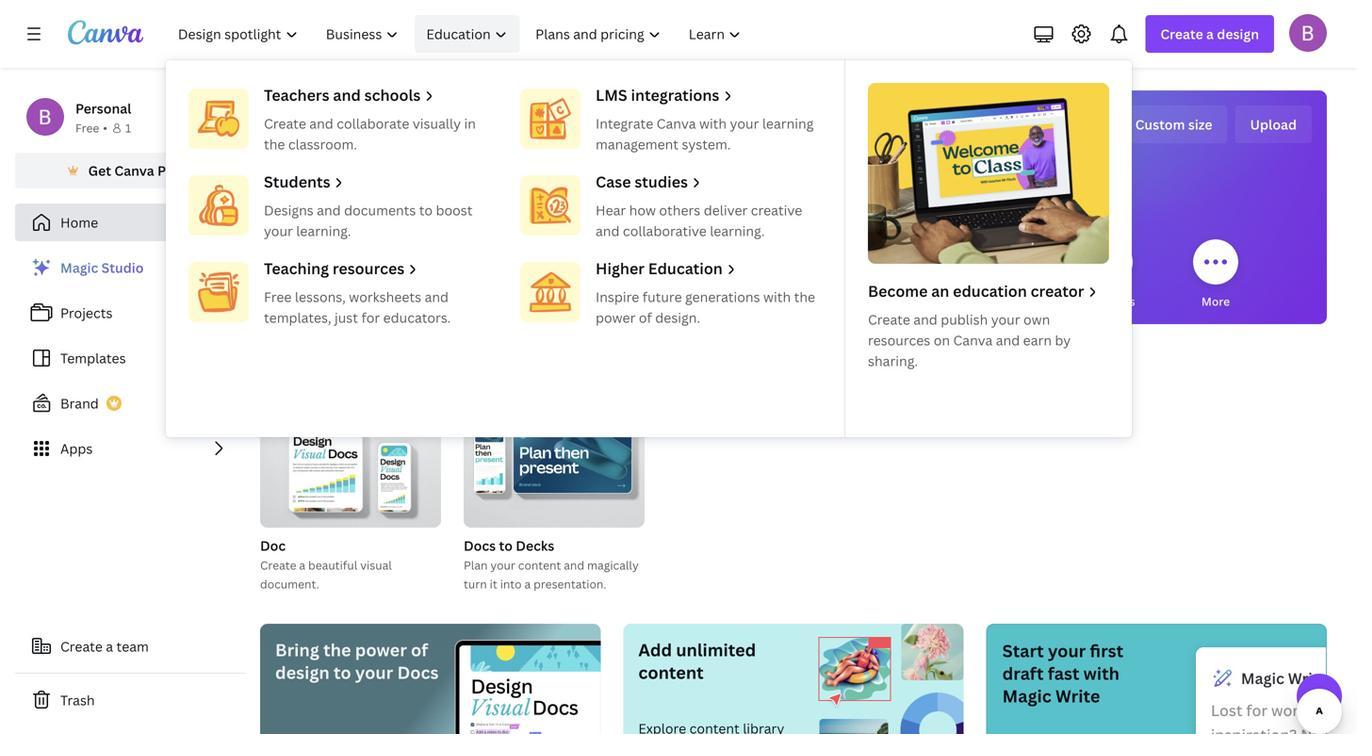 Task type: vqa. For each thing, say whether or not it's contained in the screenshot.


Task type: locate. For each thing, give the bounding box(es) containing it.
canva
[[657, 115, 696, 132], [114, 162, 154, 180], [953, 331, 993, 349]]

and inside free lessons, worksheets and templates, just for educators.
[[425, 288, 449, 306]]

a inside dropdown button
[[1206, 25, 1214, 43]]

the inside bring the power of design to your docs
[[323, 639, 351, 662]]

trash
[[60, 691, 95, 709]]

create up custom size
[[1161, 25, 1203, 43]]

free left •
[[75, 120, 99, 136]]

magic up lost for words or loo
[[1241, 668, 1285, 689]]

and inside hear how others deliver creative and collaborative learning.
[[596, 222, 620, 240]]

canva down publish
[[953, 331, 993, 349]]

home
[[60, 213, 98, 231]]

0 horizontal spatial learning.
[[296, 222, 351, 240]]

to right bring
[[334, 661, 351, 684]]

social media
[[759, 294, 829, 309]]

0 horizontal spatial free
[[75, 120, 99, 136]]

a left team at the left bottom of the page
[[106, 638, 113, 656]]

custom size button
[[1120, 106, 1228, 143]]

your up system.
[[730, 115, 759, 132]]

0 horizontal spatial the
[[264, 135, 285, 153]]

you
[[728, 112, 785, 153], [372, 294, 392, 309]]

education
[[426, 25, 491, 43], [648, 258, 723, 279]]

and up presentation.
[[564, 558, 584, 573]]

magic left studio
[[60, 259, 98, 277]]

size
[[1188, 115, 1213, 133]]

learning. up teaching resources
[[296, 222, 351, 240]]

for right lost
[[1246, 700, 1268, 721]]

canva inside the integrate canva with your learning management system.
[[657, 115, 696, 132]]

the right bring
[[323, 639, 351, 662]]

0 vertical spatial of
[[639, 309, 652, 327]]

magic inside start your first draft fast with magic write
[[1003, 685, 1052, 708]]

None search field
[[511, 175, 1076, 213]]

create
[[1161, 25, 1203, 43], [264, 115, 306, 132], [868, 311, 910, 328], [260, 558, 296, 573], [60, 638, 103, 656]]

2 horizontal spatial with
[[1084, 662, 1120, 685]]

0 horizontal spatial you
[[372, 294, 392, 309]]

1 horizontal spatial docs
[[464, 537, 496, 555]]

0 vertical spatial the
[[264, 135, 285, 153]]

classroom.
[[288, 135, 357, 153]]

to left the boost
[[419, 201, 433, 219]]

to inside docs to decks plan your content and magically turn it into a presentation.
[[499, 537, 513, 555]]

words
[[1271, 700, 1316, 721]]

canva for get
[[114, 162, 154, 180]]

0 vertical spatial canva
[[657, 115, 696, 132]]

with right fast
[[1084, 662, 1120, 685]]

canva down integrations
[[657, 115, 696, 132]]

create left team at the left bottom of the page
[[60, 638, 103, 656]]

0 horizontal spatial of
[[411, 639, 428, 662]]

learning. inside designs and documents to boost your learning.
[[296, 222, 351, 240]]

list
[[15, 249, 245, 467]]

1 horizontal spatial education
[[648, 258, 723, 279]]

1 horizontal spatial learning.
[[710, 222, 765, 240]]

design
[[1217, 25, 1259, 43], [791, 112, 887, 153], [275, 661, 330, 684]]

1 horizontal spatial of
[[639, 309, 652, 327]]

become
[[868, 281, 928, 301]]

1 vertical spatial power
[[355, 639, 407, 662]]

visual
[[360, 558, 392, 573]]

boost
[[436, 201, 473, 219]]

create for create a team
[[60, 638, 103, 656]]

unlimited
[[676, 639, 756, 662]]

power right bring
[[355, 639, 407, 662]]

1 vertical spatial you
[[372, 294, 392, 309]]

with left media
[[763, 288, 791, 306]]

1 vertical spatial resources
[[868, 331, 931, 349]]

sharing.
[[868, 352, 918, 370]]

education
[[953, 281, 1027, 301]]

create inside button
[[60, 638, 103, 656]]

the right "social"
[[794, 288, 815, 306]]

1 learning. from the left
[[296, 222, 351, 240]]

create down teachers
[[264, 115, 306, 132]]

1 vertical spatial canva
[[114, 162, 154, 180]]

2 horizontal spatial magic
[[1241, 668, 1285, 689]]

by
[[1055, 331, 1071, 349]]

2 horizontal spatial the
[[794, 288, 815, 306]]

a up document.
[[299, 558, 305, 573]]

magic down start
[[1003, 685, 1052, 708]]

0 horizontal spatial for
[[361, 309, 380, 327]]

you inside button
[[372, 294, 392, 309]]

1 horizontal spatial power
[[596, 309, 636, 327]]

0 vertical spatial content
[[518, 558, 561, 573]]

1 horizontal spatial magic
[[1003, 685, 1052, 708]]

collaborate
[[337, 115, 409, 132]]

the inside create and collaborate visually in the classroom.
[[264, 135, 285, 153]]

2 vertical spatial with
[[1084, 662, 1120, 685]]

learning. down deliver
[[710, 222, 765, 240]]

free lessons, worksheets and templates, just for educators.
[[264, 288, 451, 327]]

to inside bring the power of design to your docs
[[334, 661, 351, 684]]

2 vertical spatial design
[[275, 661, 330, 684]]

your inside the integrate canva with your learning management system.
[[730, 115, 759, 132]]

1 horizontal spatial with
[[763, 288, 791, 306]]

decks
[[516, 537, 554, 555]]

docs inside bring the power of design to your docs
[[397, 661, 439, 684]]

of
[[639, 309, 652, 327], [411, 639, 428, 662]]

0 horizontal spatial content
[[518, 558, 561, 573]]

2 learning. from the left
[[710, 222, 765, 240]]

your down the print products
[[991, 311, 1020, 328]]

0 vertical spatial docs
[[464, 537, 496, 555]]

turn
[[464, 576, 487, 592]]

for right 'just'
[[361, 309, 380, 327]]

0 vertical spatial with
[[699, 115, 727, 132]]

1 vertical spatial of
[[411, 639, 428, 662]]

magically
[[587, 558, 639, 573]]

trash link
[[15, 681, 245, 719]]

higher education
[[596, 258, 723, 279]]

videos button
[[877, 226, 922, 324]]

you right will
[[728, 112, 785, 153]]

1 vertical spatial for
[[1246, 700, 1268, 721]]

custom size
[[1135, 115, 1213, 133]]

a
[[1206, 25, 1214, 43], [299, 558, 305, 573], [525, 576, 531, 592], [106, 638, 113, 656]]

docs to decks plan your content and magically turn it into a presentation.
[[464, 537, 639, 592]]

designs
[[264, 201, 314, 219]]

1 horizontal spatial for
[[1246, 700, 1268, 721]]

free
[[75, 120, 99, 136], [264, 288, 292, 306]]

0 vertical spatial to
[[419, 201, 433, 219]]

1 horizontal spatial the
[[323, 639, 351, 662]]

content inside docs to decks plan your content and magically turn it into a presentation.
[[518, 558, 561, 573]]

create down doc
[[260, 558, 296, 573]]

power inside bring the power of design to your docs
[[355, 639, 407, 662]]

free for free lessons, worksheets and templates, just for educators.
[[264, 288, 292, 306]]

1 vertical spatial education
[[648, 258, 723, 279]]

to
[[419, 201, 433, 219], [499, 537, 513, 555], [334, 661, 351, 684]]

resources up sharing.
[[868, 331, 931, 349]]

2 horizontal spatial canva
[[953, 331, 993, 349]]

designs and documents to boost your learning.
[[264, 201, 473, 240]]

1 horizontal spatial free
[[264, 288, 292, 306]]

0 vertical spatial you
[[728, 112, 785, 153]]

with
[[699, 115, 727, 132], [763, 288, 791, 306], [1084, 662, 1120, 685]]

start
[[1003, 640, 1044, 663]]

power
[[596, 309, 636, 327], [355, 639, 407, 662]]

the up students at top left
[[264, 135, 285, 153]]

create inside create and publish your own resources on canva and earn by sharing.
[[868, 311, 910, 328]]

2 horizontal spatial to
[[499, 537, 513, 555]]

0 horizontal spatial to
[[334, 661, 351, 684]]

1 horizontal spatial content
[[638, 661, 704, 684]]

free up templates, at left
[[264, 288, 292, 306]]

the inside inspire future generations with the power of design.
[[794, 288, 815, 306]]

future
[[643, 288, 682, 306]]

websites button
[[1085, 226, 1135, 324]]

a up size
[[1206, 25, 1214, 43]]

2 vertical spatial the
[[323, 639, 351, 662]]

0 vertical spatial power
[[596, 309, 636, 327]]

0 horizontal spatial education
[[426, 25, 491, 43]]

magic write™
[[1241, 668, 1340, 689]]

print
[[965, 294, 992, 309]]

what will you design today?
[[588, 112, 999, 153]]

visually
[[413, 115, 461, 132]]

and up on
[[914, 311, 938, 328]]

a right into
[[525, 576, 531, 592]]

a inside button
[[106, 638, 113, 656]]

create and publish your own resources on canva and earn by sharing.
[[868, 311, 1071, 370]]

0 vertical spatial free
[[75, 120, 99, 136]]

resources
[[333, 258, 405, 279], [868, 331, 931, 349]]

canva inside create and publish your own resources on canva and earn by sharing.
[[953, 331, 993, 349]]

design inside bring the power of design to your docs
[[275, 661, 330, 684]]

start your first draft fast with magic write
[[1003, 640, 1124, 708]]

1 vertical spatial docs
[[397, 661, 439, 684]]

projects link
[[15, 294, 245, 332]]

power down the inspire
[[596, 309, 636, 327]]

more button
[[1193, 226, 1238, 324]]

0 vertical spatial design
[[1217, 25, 1259, 43]]

2 vertical spatial canva
[[953, 331, 993, 349]]

0 horizontal spatial docs
[[397, 661, 439, 684]]

and down hear
[[596, 222, 620, 240]]

with up system.
[[699, 115, 727, 132]]

and up classroom. at the top left of the page
[[309, 115, 333, 132]]

case studies
[[596, 172, 688, 192]]

products
[[995, 294, 1044, 309]]

1 horizontal spatial canva
[[657, 115, 696, 132]]

create inside dropdown button
[[1161, 25, 1203, 43]]

and up educators.
[[425, 288, 449, 306]]

print products button
[[965, 226, 1044, 324]]

1
[[125, 120, 131, 136]]

power inside inspire future generations with the power of design.
[[596, 309, 636, 327]]

magic inside magic studio link
[[60, 259, 98, 277]]

2 vertical spatial to
[[334, 661, 351, 684]]

0 horizontal spatial with
[[699, 115, 727, 132]]

magic for magic studio
[[60, 259, 98, 277]]

free inside free lessons, worksheets and templates, just for educators.
[[264, 288, 292, 306]]

0 vertical spatial education
[[426, 25, 491, 43]]

teaching resources
[[264, 258, 405, 279]]

apps link
[[15, 430, 245, 467]]

bob builder image
[[1289, 14, 1327, 52]]

list containing magic studio
[[15, 249, 245, 467]]

1 horizontal spatial to
[[419, 201, 433, 219]]

and inside designs and documents to boost your learning.
[[317, 201, 341, 219]]

presentations button
[[650, 226, 726, 324]]

magic studio link
[[15, 249, 245, 287]]

presentations
[[650, 294, 726, 309]]

education up in
[[426, 25, 491, 43]]

1 vertical spatial to
[[499, 537, 513, 555]]

your up into
[[490, 558, 515, 573]]

0 horizontal spatial resources
[[333, 258, 405, 279]]

add
[[638, 639, 672, 662]]

websites
[[1085, 294, 1135, 309]]

create a design
[[1161, 25, 1259, 43]]

create down videos
[[868, 311, 910, 328]]

0 horizontal spatial magic
[[60, 259, 98, 277]]

more
[[1202, 294, 1230, 309]]

0 horizontal spatial power
[[355, 639, 407, 662]]

for
[[351, 294, 369, 309]]

1 vertical spatial content
[[638, 661, 704, 684]]

create inside create and collaborate visually in the classroom.
[[264, 115, 306, 132]]

your right bring
[[355, 661, 393, 684]]

education up presentations
[[648, 258, 723, 279]]

your down designs at top left
[[264, 222, 293, 240]]

canva inside button
[[114, 162, 154, 180]]

0 horizontal spatial design
[[275, 661, 330, 684]]

free •
[[75, 120, 107, 136]]

your left first
[[1048, 640, 1086, 663]]

earn
[[1023, 331, 1052, 349]]

to left decks
[[499, 537, 513, 555]]

1 vertical spatial design
[[791, 112, 887, 153]]

create for create a design
[[1161, 25, 1203, 43]]

0 horizontal spatial canva
[[114, 162, 154, 180]]

2 horizontal spatial design
[[1217, 25, 1259, 43]]

you right for
[[372, 294, 392, 309]]

1 horizontal spatial resources
[[868, 331, 931, 349]]

the
[[264, 135, 285, 153], [794, 288, 815, 306], [323, 639, 351, 662]]

and right designs at top left
[[317, 201, 341, 219]]

plan
[[464, 558, 488, 573]]

1 vertical spatial with
[[763, 288, 791, 306]]

group
[[260, 392, 441, 528]]

canva left pro
[[114, 162, 154, 180]]

create inside doc create a beautiful visual document.
[[260, 558, 296, 573]]

free for free •
[[75, 120, 99, 136]]

1 vertical spatial the
[[794, 288, 815, 306]]

with inside the integrate canva with your learning management system.
[[699, 115, 727, 132]]

with inside inspire future generations with the power of design.
[[763, 288, 791, 306]]

1 vertical spatial free
[[264, 288, 292, 306]]

bring the power of design to your docs
[[275, 639, 439, 684]]

resources up worksheets
[[333, 258, 405, 279]]

0 vertical spatial for
[[361, 309, 380, 327]]



Task type: describe. For each thing, give the bounding box(es) containing it.
social media button
[[759, 226, 829, 324]]

learning. inside hear how others deliver creative and collaborative learning.
[[710, 222, 765, 240]]

1 horizontal spatial you
[[728, 112, 785, 153]]

1 horizontal spatial design
[[791, 112, 887, 153]]

inspire
[[596, 288, 639, 306]]

with inside start your first draft fast with magic write
[[1084, 662, 1120, 685]]

it
[[490, 576, 497, 592]]

what
[[588, 112, 668, 153]]

get canva pro
[[88, 162, 179, 180]]

worksheets
[[349, 288, 421, 306]]

resources inside create and publish your own resources on canva and earn by sharing.
[[868, 331, 931, 349]]

today?
[[893, 112, 999, 153]]

your inside bring the power of design to your docs
[[355, 661, 393, 684]]

whiteboards
[[547, 294, 618, 309]]

become an education creator
[[868, 281, 1084, 301]]

get canva pro button
[[15, 153, 245, 189]]

and left earn
[[996, 331, 1020, 349]]

of inside inspire future generations with the power of design.
[[639, 309, 652, 327]]

doc group
[[260, 392, 441, 594]]

doc
[[260, 537, 286, 555]]

teachers
[[264, 85, 330, 105]]

education button
[[415, 15, 520, 53]]

draft
[[1003, 662, 1044, 685]]

create for create and publish your own resources on canva and earn by sharing.
[[868, 311, 910, 328]]

integrate canva with your learning management system.
[[596, 115, 814, 153]]

create and collaborate visually in the classroom.
[[264, 115, 476, 153]]

templates link
[[15, 339, 245, 377]]

docs inside docs to decks plan your content and magically turn it into a presentation.
[[464, 537, 496, 555]]

your inside create and publish your own resources on canva and earn by sharing.
[[991, 311, 1020, 328]]

education menu
[[166, 60, 1132, 437]]

to inside designs and documents to boost your learning.
[[419, 201, 433, 219]]

management
[[596, 135, 679, 153]]

learning
[[762, 115, 814, 132]]

and inside create and collaborate visually in the classroom.
[[309, 115, 333, 132]]

creative
[[751, 201, 802, 219]]

your inside docs to decks plan your content and magically turn it into a presentation.
[[490, 558, 515, 573]]

collaborative
[[623, 222, 707, 240]]

integrations
[[631, 85, 719, 105]]

integrate
[[596, 115, 653, 132]]

inspire future generations with the power of design.
[[596, 288, 815, 327]]

docs to decks group
[[464, 392, 645, 594]]

publish
[[941, 311, 988, 328]]

lost
[[1211, 700, 1243, 721]]

and up collaborate
[[333, 85, 361, 105]]

top level navigation element
[[166, 15, 1132, 437]]

education inside dropdown button
[[426, 25, 491, 43]]

pro
[[157, 162, 179, 180]]

home link
[[15, 204, 245, 241]]

into
[[500, 576, 522, 592]]

for inside free lessons, worksheets and templates, just for educators.
[[361, 309, 380, 327]]

teachers and schools
[[264, 85, 421, 105]]

will
[[674, 112, 722, 153]]

create for create and collaborate visually in the classroom.
[[264, 115, 306, 132]]

your inside designs and documents to boost your learning.
[[264, 222, 293, 240]]

write™
[[1288, 668, 1340, 689]]

lost for words or loo
[[1211, 700, 1357, 734]]

a inside docs to decks plan your content and magically turn it into a presentation.
[[525, 576, 531, 592]]

social
[[759, 294, 792, 309]]

magic studio
[[60, 259, 144, 277]]

for you button
[[349, 226, 394, 324]]

add unlimited content
[[638, 639, 756, 684]]

students
[[264, 172, 330, 192]]

studio
[[101, 259, 144, 277]]

creator
[[1031, 281, 1084, 301]]

teaching
[[264, 258, 329, 279]]

content inside 'add unlimited content'
[[638, 661, 704, 684]]

others
[[659, 201, 701, 219]]

videos
[[881, 294, 918, 309]]

document.
[[260, 576, 319, 592]]

documents
[[344, 201, 416, 219]]

create a design button
[[1146, 15, 1274, 53]]

schools
[[364, 85, 421, 105]]

deliver
[[704, 201, 748, 219]]

personal
[[75, 99, 131, 117]]

upload button
[[1235, 106, 1312, 143]]

on
[[934, 331, 950, 349]]

media
[[795, 294, 829, 309]]

your inside start your first draft fast with magic write
[[1048, 640, 1086, 663]]

higher
[[596, 258, 645, 279]]

create a team
[[60, 638, 149, 656]]

case
[[596, 172, 631, 192]]

educators.
[[383, 309, 451, 327]]

create a team button
[[15, 628, 245, 665]]

of inside bring the power of design to your docs
[[411, 639, 428, 662]]

templates,
[[264, 309, 331, 327]]

add unlimited content link
[[623, 624, 964, 734]]

system.
[[682, 135, 731, 153]]

a inside doc create a beautiful visual document.
[[299, 558, 305, 573]]

brand link
[[15, 385, 245, 422]]

for inside lost for words or loo
[[1246, 700, 1268, 721]]

hear how others deliver creative and collaborative learning.
[[596, 201, 802, 240]]

0 vertical spatial resources
[[333, 258, 405, 279]]

bring the power of design to your docs link
[[260, 624, 601, 734]]

brand
[[60, 394, 99, 412]]

magic for magic write™
[[1241, 668, 1285, 689]]

hear
[[596, 201, 626, 219]]

design inside dropdown button
[[1217, 25, 1259, 43]]

canva for integrate
[[657, 115, 696, 132]]

print products
[[965, 294, 1044, 309]]

education inside menu
[[648, 258, 723, 279]]

first
[[1090, 640, 1124, 663]]

loo
[[1339, 700, 1357, 721]]

lessons,
[[295, 288, 346, 306]]

custom
[[1135, 115, 1185, 133]]

and inside docs to decks plan your content and magically turn it into a presentation.
[[564, 558, 584, 573]]

in
[[464, 115, 476, 132]]

templates
[[60, 349, 126, 367]]

team
[[116, 638, 149, 656]]

projects
[[60, 304, 113, 322]]

beautiful
[[308, 558, 357, 573]]



